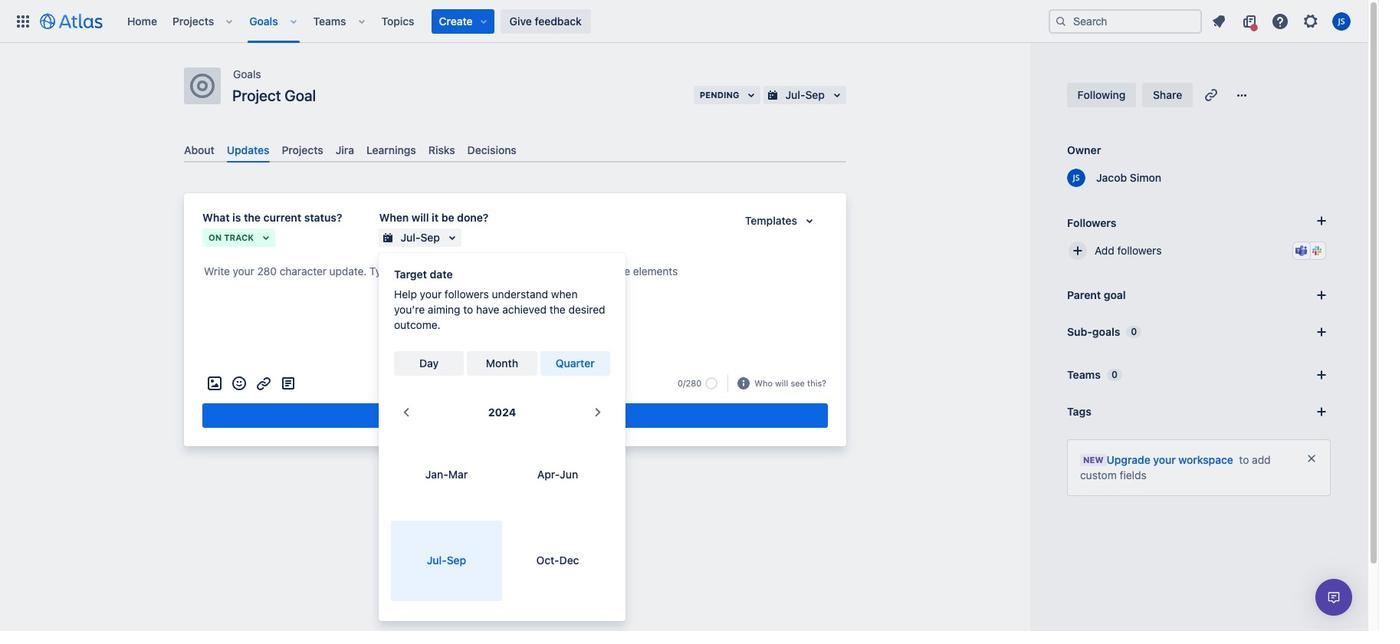 Task type: describe. For each thing, give the bounding box(es) containing it.
when
[[379, 211, 409, 224]]

post
[[504, 409, 527, 422]]

close banner image
[[1306, 453, 1318, 465]]

track
[[224, 233, 254, 243]]

jan-
[[425, 467, 449, 481]]

who
[[755, 378, 773, 388]]

new
[[1084, 455, 1104, 465]]

fields
[[1120, 469, 1147, 482]]

followers inside target date help your followers understand when you're aiming to have achieved the desired outcome.
[[445, 288, 489, 301]]

Search field
[[1049, 9, 1203, 33]]

help image
[[1272, 12, 1290, 30]]

the inside target date help your followers understand when you're aiming to have achieved the desired outcome.
[[550, 303, 566, 316]]

apr-jun
[[537, 467, 579, 481]]

1 horizontal spatial projects
[[282, 143, 323, 156]]

date
[[430, 268, 453, 281]]

owner
[[1068, 143, 1102, 156]]

post button
[[202, 404, 828, 428]]

will for when
[[412, 211, 429, 224]]

apr-
[[537, 467, 560, 481]]

quarter button
[[540, 351, 611, 376]]

it
[[432, 211, 439, 224]]

on track
[[209, 233, 254, 243]]

upgrade
[[1107, 453, 1151, 466]]

open intercom messenger image
[[1325, 588, 1344, 607]]

parent goal
[[1068, 288, 1126, 301]]

outcome.
[[394, 318, 441, 331]]

sep inside jul-sep dropdown button
[[421, 231, 440, 244]]

who will see this? button
[[753, 376, 828, 391]]

jul- inside jul-sep dropdown button
[[401, 231, 421, 244]]

done?
[[457, 211, 489, 224]]

new upgrade your workspace
[[1084, 453, 1234, 466]]

top element
[[9, 0, 1049, 43]]

jul- inside jul-sep button
[[427, 554, 447, 567]]

teams link
[[309, 9, 351, 33]]

oct-dec
[[536, 554, 579, 567]]

apr-jun button
[[502, 434, 614, 515]]

risks
[[429, 143, 455, 156]]

mar
[[449, 467, 468, 481]]

quarter
[[556, 357, 595, 370]]

what is the current status?
[[202, 211, 342, 224]]

0 vertical spatial goals link
[[245, 9, 283, 33]]

target
[[394, 268, 427, 281]]

templates
[[745, 214, 798, 227]]

day button
[[394, 351, 464, 376]]

add a follower image
[[1313, 212, 1331, 230]]

oct-
[[536, 554, 560, 567]]

see next year image
[[589, 403, 607, 422]]

give feedback button
[[501, 9, 591, 33]]

you're
[[394, 303, 425, 316]]

target date help your followers understand when you're aiming to have achieved the desired outcome.
[[394, 268, 606, 331]]

jul-sep button
[[391, 520, 502, 601]]

1 horizontal spatial teams
[[1068, 368, 1101, 381]]

Main content area, start typing to enter text. text field
[[202, 262, 828, 286]]

feedback
[[535, 14, 582, 27]]

insert emoji image
[[230, 374, 249, 393]]

slack logo showing nan channels are connected to this goal image
[[1312, 245, 1324, 257]]

sub-
[[1068, 325, 1093, 338]]

templates button
[[736, 212, 828, 230]]

topics
[[382, 14, 415, 27]]

teams inside top element
[[313, 14, 346, 27]]

custom
[[1081, 469, 1117, 482]]

projects inside top element
[[173, 14, 214, 27]]

jira
[[336, 143, 354, 156]]

give
[[510, 14, 532, 27]]

have
[[476, 303, 500, 316]]

add followers
[[1095, 244, 1162, 257]]

add
[[1095, 244, 1115, 257]]

parent
[[1068, 288, 1102, 301]]

msteams logo showing  channels are connected to this goal image
[[1296, 245, 1308, 257]]

0 for teams
[[1112, 369, 1118, 380]]

jan-mar button
[[391, 434, 502, 515]]

understand
[[492, 288, 548, 301]]

on track button
[[202, 229, 275, 247]]

followers inside button
[[1118, 244, 1162, 257]]

when will it be done?
[[379, 211, 489, 224]]

project
[[232, 87, 281, 104]]

sep inside jul-sep button
[[447, 554, 467, 567]]

this?
[[808, 378, 827, 388]]

goals for goals
[[249, 14, 278, 27]]

about
[[184, 143, 215, 156]]



Task type: locate. For each thing, give the bounding box(es) containing it.
share
[[1154, 88, 1183, 101]]

teams up tags
[[1068, 368, 1101, 381]]

0 vertical spatial followers
[[1118, 244, 1162, 257]]

will left see
[[776, 378, 789, 388]]

home link
[[123, 9, 162, 33]]

who will see this?
[[755, 378, 827, 388]]

home
[[127, 14, 157, 27]]

add followers button
[[1062, 234, 1338, 268]]

jan-mar
[[425, 467, 468, 481]]

tab list containing about
[[178, 137, 853, 163]]

1 vertical spatial projects
[[282, 143, 323, 156]]

1 vertical spatial to
[[1240, 453, 1250, 466]]

tags
[[1068, 405, 1092, 418]]

1 horizontal spatial jul-
[[427, 554, 447, 567]]

what
[[202, 211, 230, 224]]

1 vertical spatial followers
[[445, 288, 489, 301]]

0 horizontal spatial jul-
[[401, 231, 421, 244]]

the right is at the left top of page
[[244, 211, 261, 224]]

0 horizontal spatial projects
[[173, 14, 214, 27]]

goals link up project
[[233, 65, 261, 84]]

followers
[[1068, 216, 1117, 229]]

learnings
[[367, 143, 416, 156]]

following button
[[1068, 83, 1137, 107]]

is
[[233, 211, 241, 224]]

month
[[486, 357, 519, 370]]

month button
[[467, 351, 537, 376]]

1 vertical spatial jul-
[[427, 554, 447, 567]]

1 horizontal spatial sep
[[447, 554, 467, 567]]

day
[[420, 357, 439, 370]]

add follower image
[[1069, 242, 1088, 260]]

search image
[[1055, 15, 1068, 27]]

0 vertical spatial teams
[[313, 14, 346, 27]]

0 vertical spatial 0
[[1132, 326, 1138, 337]]

projects link
[[168, 9, 219, 33]]

when
[[551, 288, 578, 301]]

sep
[[421, 231, 440, 244], [447, 554, 467, 567]]

your right upgrade
[[1154, 453, 1176, 466]]

followers right add on the right
[[1118, 244, 1162, 257]]

0 horizontal spatial your
[[420, 288, 442, 301]]

0 right goals
[[1132, 326, 1138, 337]]

goal
[[1104, 288, 1126, 301]]

0 vertical spatial will
[[412, 211, 429, 224]]

will left it
[[412, 211, 429, 224]]

jun
[[560, 467, 579, 481]]

to inside 'to add custom fields'
[[1240, 453, 1250, 466]]

see previous year image
[[397, 403, 416, 422]]

1 vertical spatial your
[[1154, 453, 1176, 466]]

to inside target date help your followers understand when you're aiming to have achieved the desired outcome.
[[464, 303, 473, 316]]

0 horizontal spatial the
[[244, 211, 261, 224]]

1 horizontal spatial followers
[[1118, 244, 1162, 257]]

1 vertical spatial teams
[[1068, 368, 1101, 381]]

1 horizontal spatial to
[[1240, 453, 1250, 466]]

0 horizontal spatial teams
[[313, 14, 346, 27]]

goals
[[249, 14, 278, 27], [233, 67, 261, 81]]

your
[[420, 288, 442, 301], [1154, 453, 1176, 466]]

updates
[[227, 143, 270, 156]]

0 horizontal spatial to
[[464, 303, 473, 316]]

tab list
[[178, 137, 853, 163]]

workspace
[[1179, 453, 1234, 466]]

status?
[[304, 211, 342, 224]]

banner containing home
[[0, 0, 1368, 43]]

0 vertical spatial your
[[420, 288, 442, 301]]

0 horizontal spatial will
[[412, 211, 429, 224]]

teams left topics
[[313, 14, 346, 27]]

sub-goals
[[1068, 325, 1121, 338]]

goals link up 'goals project goal'
[[245, 9, 283, 33]]

following
[[1078, 88, 1126, 101]]

goals
[[1093, 325, 1121, 338]]

to add custom fields
[[1081, 453, 1271, 482]]

followers up "have"
[[445, 288, 489, 301]]

goals inside top element
[[249, 14, 278, 27]]

insert link image
[[255, 374, 273, 393]]

projects right home
[[173, 14, 214, 27]]

help
[[394, 288, 417, 301]]

2024
[[488, 406, 516, 419]]

goals up project
[[233, 67, 261, 81]]

your inside target date help your followers understand when you're aiming to have achieved the desired outcome.
[[420, 288, 442, 301]]

0 horizontal spatial sep
[[421, 231, 440, 244]]

1 vertical spatial will
[[776, 378, 789, 388]]

be
[[442, 211, 455, 224]]

give feedback
[[510, 14, 582, 27]]

jul-
[[401, 231, 421, 244], [427, 554, 447, 567]]

goal icon image
[[190, 74, 215, 98]]

1 horizontal spatial 0
[[1132, 326, 1138, 337]]

will for who
[[776, 378, 789, 388]]

the down when
[[550, 303, 566, 316]]

dec
[[560, 554, 579, 567]]

topics link
[[377, 9, 419, 33]]

to left "have"
[[464, 303, 473, 316]]

1 vertical spatial goals link
[[233, 65, 261, 84]]

jul-sep button
[[379, 229, 462, 247]]

0 horizontal spatial 0
[[1112, 369, 1118, 380]]

0 down goals
[[1112, 369, 1118, 380]]

0 vertical spatial sep
[[421, 231, 440, 244]]

1 vertical spatial the
[[550, 303, 566, 316]]

1 horizontal spatial the
[[550, 303, 566, 316]]

to
[[464, 303, 473, 316], [1240, 453, 1250, 466]]

0 vertical spatial to
[[464, 303, 473, 316]]

teams
[[313, 14, 346, 27], [1068, 368, 1101, 381]]

goal
[[285, 87, 316, 104]]

will inside dropdown button
[[776, 378, 789, 388]]

1 vertical spatial 0
[[1112, 369, 1118, 380]]

0 vertical spatial projects
[[173, 14, 214, 27]]

0 vertical spatial jul-
[[401, 231, 421, 244]]

add files, videos, or images image
[[206, 374, 224, 393]]

jul-sep inside dropdown button
[[401, 231, 440, 244]]

see
[[791, 378, 805, 388]]

your up aiming
[[420, 288, 442, 301]]

followers
[[1118, 244, 1162, 257], [445, 288, 489, 301]]

banner
[[0, 0, 1368, 43]]

1 vertical spatial sep
[[447, 554, 467, 567]]

1 horizontal spatial will
[[776, 378, 789, 388]]

add
[[1253, 453, 1271, 466]]

1 vertical spatial goals
[[233, 67, 261, 81]]

decisions
[[468, 143, 517, 156]]

jul-sep
[[401, 231, 440, 244], [427, 554, 467, 567]]

goals up 'goals project goal'
[[249, 14, 278, 27]]

goals link
[[245, 9, 283, 33], [233, 65, 261, 84]]

achieved
[[503, 303, 547, 316]]

0 vertical spatial jul-sep
[[401, 231, 440, 244]]

on
[[209, 233, 222, 243]]

goals for goals project goal
[[233, 67, 261, 81]]

current
[[264, 211, 302, 224]]

share button
[[1143, 83, 1194, 107]]

1 horizontal spatial your
[[1154, 453, 1176, 466]]

0 for sub-goals
[[1132, 326, 1138, 337]]

oct-dec button
[[502, 520, 614, 601]]

goals inside 'goals project goal'
[[233, 67, 261, 81]]

to left add
[[1240, 453, 1250, 466]]

will
[[412, 211, 429, 224], [776, 378, 789, 388]]

0 vertical spatial the
[[244, 211, 261, 224]]

0 horizontal spatial followers
[[445, 288, 489, 301]]

0
[[1132, 326, 1138, 337], [1112, 369, 1118, 380]]

projects
[[173, 14, 214, 27], [282, 143, 323, 156]]

desired
[[569, 303, 606, 316]]

aiming
[[428, 303, 461, 316]]

1 vertical spatial jul-sep
[[427, 554, 467, 567]]

goals project goal
[[232, 67, 316, 104]]

0/280
[[678, 378, 702, 388]]

0 vertical spatial goals
[[249, 14, 278, 27]]

projects left jira at the top left
[[282, 143, 323, 156]]

jul-sep inside button
[[427, 554, 467, 567]]



Task type: vqa. For each thing, say whether or not it's contained in the screenshot.
'Settings' image
no



